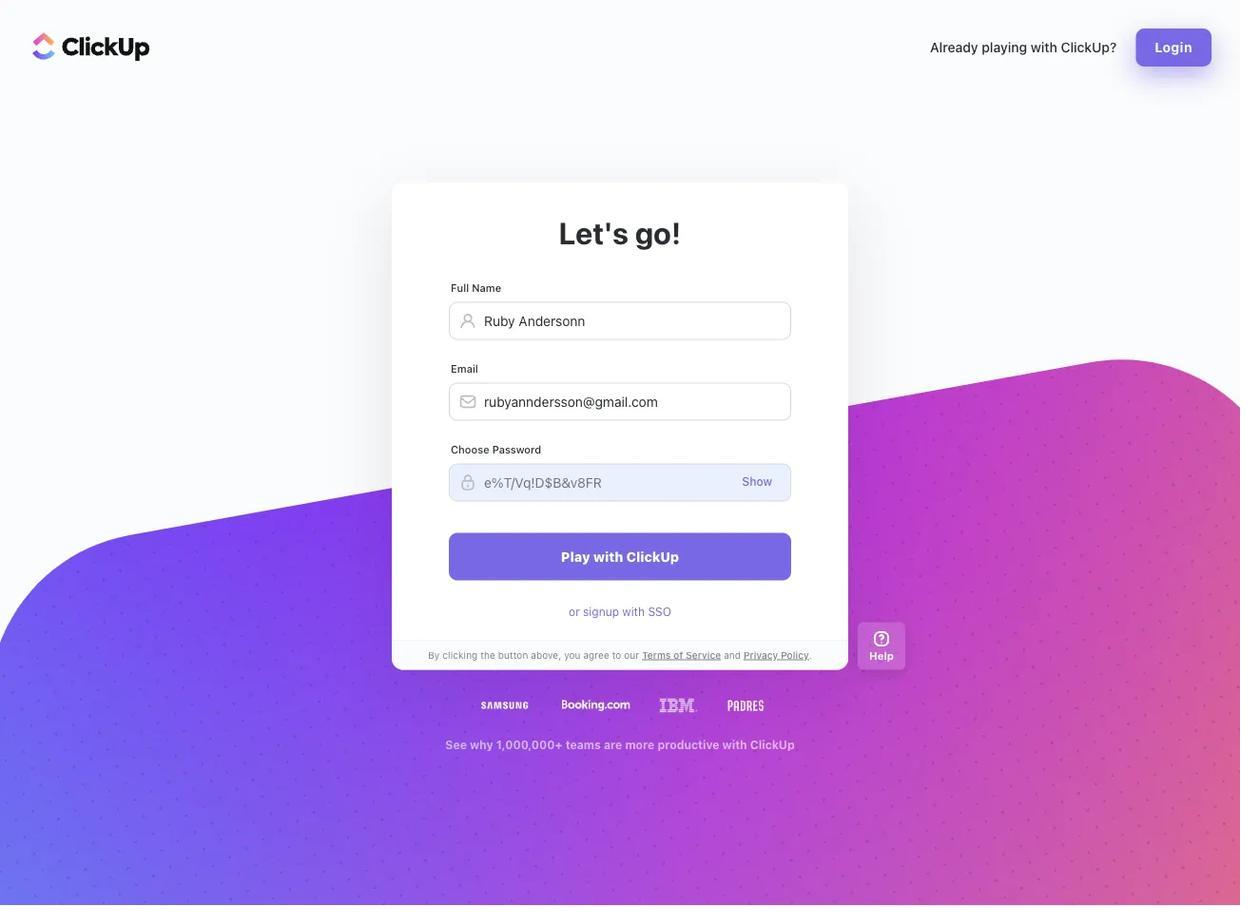 Task type: vqa. For each thing, say whether or not it's contained in the screenshot.
INVITE
no



Task type: locate. For each thing, give the bounding box(es) containing it.
password
[[493, 444, 542, 456]]

0 vertical spatial clickup
[[627, 549, 680, 565]]

help link
[[858, 623, 906, 670]]

with right productive on the right of the page
[[723, 738, 748, 752]]

0 horizontal spatial clickup
[[627, 549, 680, 565]]

clicking
[[443, 650, 478, 661]]

with right play
[[594, 549, 624, 565]]

or
[[569, 605, 580, 619]]

by clicking the button above, you agree to our terms of service and privacy policy .
[[428, 650, 813, 661]]

full
[[451, 282, 469, 295]]

the
[[481, 650, 496, 661]]

go!
[[635, 215, 682, 251]]

play with clickup button
[[449, 533, 792, 581]]

clickup - home image
[[32, 32, 150, 61]]

terms of service link
[[640, 649, 724, 663]]

terms
[[642, 650, 671, 661]]

privacy
[[744, 650, 779, 661]]

see
[[446, 738, 467, 752]]

service
[[686, 650, 721, 661]]

sso
[[648, 605, 672, 619]]

with left sso
[[623, 605, 645, 619]]

.
[[810, 650, 813, 661]]

choose
[[451, 444, 490, 456]]

see why 1,000,000+ teams are more productive with clickup
[[446, 738, 795, 752]]

1 vertical spatial clickup
[[751, 738, 795, 752]]

show
[[743, 475, 773, 489]]

our
[[625, 650, 640, 661]]

Email email field
[[449, 383, 792, 421]]

with
[[1031, 39, 1058, 55], [594, 549, 624, 565], [623, 605, 645, 619], [723, 738, 748, 752]]

clickup up sso
[[627, 549, 680, 565]]

clickup
[[627, 549, 680, 565], [751, 738, 795, 752]]

of
[[674, 650, 684, 661]]

choose password
[[451, 444, 542, 456]]

play with clickup
[[561, 549, 680, 565]]

or signup with sso link
[[569, 605, 672, 620]]

are
[[604, 738, 623, 752]]

you
[[564, 650, 581, 661]]

clickup right productive on the right of the page
[[751, 738, 795, 752]]

by
[[428, 650, 440, 661]]



Task type: describe. For each thing, give the bounding box(es) containing it.
with right playing
[[1031, 39, 1058, 55]]

help
[[870, 650, 894, 662]]

let's
[[559, 215, 629, 251]]

or signup with sso
[[569, 605, 672, 619]]

button
[[498, 650, 528, 661]]

full name
[[451, 282, 502, 295]]

policy
[[781, 650, 810, 661]]

sign up element
[[449, 282, 792, 581]]

login link
[[1136, 29, 1212, 67]]

privacy policy link
[[741, 649, 810, 663]]

name
[[472, 282, 502, 295]]

more
[[626, 738, 655, 752]]

signup
[[583, 605, 619, 619]]

why
[[470, 738, 494, 752]]

play
[[561, 549, 591, 565]]

with inside button
[[594, 549, 624, 565]]

show link
[[743, 475, 773, 489]]

clickup inside button
[[627, 549, 680, 565]]

clickup?
[[1062, 39, 1117, 55]]

and
[[724, 650, 741, 661]]

agree
[[584, 650, 610, 661]]

to
[[612, 650, 622, 661]]

already playing with clickup?
[[931, 39, 1117, 55]]

login
[[1156, 39, 1193, 55]]

email
[[451, 363, 479, 375]]

let's go!
[[559, 215, 682, 251]]

Choose Password password field
[[449, 464, 792, 502]]

above,
[[531, 650, 562, 661]]

1,000,000+
[[497, 738, 563, 752]]

playing
[[982, 39, 1028, 55]]

1 horizontal spatial clickup
[[751, 738, 795, 752]]

teams
[[566, 738, 601, 752]]

productive
[[658, 738, 720, 752]]

already
[[931, 39, 979, 55]]



